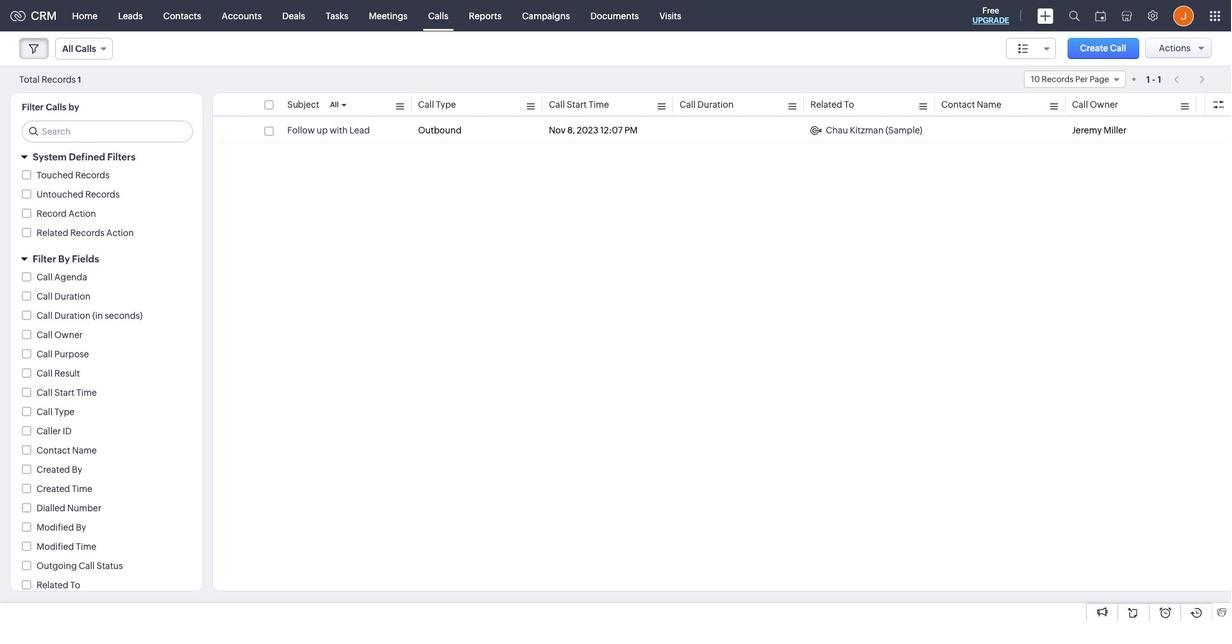 Task type: describe. For each thing, give the bounding box(es) containing it.
meetings
[[369, 11, 408, 21]]

records for 10
[[1042, 74, 1074, 84]]

kitzman
[[850, 125, 884, 135]]

seconds)
[[105, 311, 143, 321]]

free
[[983, 6, 1000, 15]]

create call
[[1081, 43, 1127, 53]]

-
[[1153, 74, 1156, 84]]

create menu image
[[1038, 8, 1054, 23]]

call result
[[37, 368, 80, 379]]

deals link
[[272, 0, 316, 31]]

fields
[[72, 253, 99, 264]]

all for all calls
[[62, 44, 73, 54]]

modified for modified by
[[37, 522, 74, 533]]

caller id
[[37, 426, 72, 436]]

outgoing call status
[[37, 561, 123, 571]]

time up nov 8, 2023 12:07 pm
[[589, 99, 609, 110]]

0 horizontal spatial name
[[72, 445, 97, 456]]

records for total
[[41, 74, 76, 84]]

call agenda
[[37, 272, 87, 282]]

nov 8, 2023 12:07 pm
[[549, 125, 638, 135]]

1 horizontal spatial contact
[[942, 99, 976, 110]]

agenda
[[54, 272, 87, 282]]

profile image
[[1174, 5, 1195, 26]]

2 vertical spatial related
[[37, 580, 68, 590]]

nov
[[549, 125, 566, 135]]

status
[[97, 561, 123, 571]]

records for touched
[[75, 170, 110, 180]]

result
[[54, 368, 80, 379]]

miller
[[1104, 125, 1127, 135]]

defined
[[69, 151, 105, 162]]

untouched records
[[37, 189, 120, 200]]

home
[[72, 11, 98, 21]]

time down result
[[76, 388, 97, 398]]

visits link
[[650, 0, 692, 31]]

by for modified
[[76, 522, 86, 533]]

leads link
[[108, 0, 153, 31]]

touched records
[[37, 170, 110, 180]]

dialled number
[[37, 503, 101, 513]]

crm
[[31, 9, 57, 22]]

calls for all calls
[[75, 44, 96, 54]]

filter by fields
[[33, 253, 99, 264]]

filters
[[107, 151, 136, 162]]

create call button
[[1068, 38, 1140, 59]]

10 records per page
[[1032, 74, 1110, 84]]

time up the outgoing call status
[[76, 542, 96, 552]]

reports link
[[459, 0, 512, 31]]

0 vertical spatial call duration
[[680, 99, 734, 110]]

by for created
[[72, 465, 82, 475]]

total
[[19, 74, 40, 84]]

created by
[[37, 465, 82, 475]]

follow up with lead
[[287, 125, 370, 135]]

up
[[317, 125, 328, 135]]

10 Records Per Page field
[[1024, 71, 1127, 88]]

documents
[[591, 11, 639, 21]]

follow up with lead link
[[287, 124, 370, 137]]

0 vertical spatial related to
[[811, 99, 855, 110]]

0 horizontal spatial related to
[[37, 580, 80, 590]]

created for created by
[[37, 465, 70, 475]]

documents link
[[581, 0, 650, 31]]

deals
[[283, 11, 305, 21]]

1 horizontal spatial 1
[[1147, 74, 1151, 84]]

calls for filter calls by
[[46, 102, 67, 112]]

lead
[[350, 125, 370, 135]]

1 vertical spatial contact
[[37, 445, 70, 456]]

8,
[[568, 125, 575, 135]]

0 horizontal spatial contact name
[[37, 445, 97, 456]]

modified by
[[37, 522, 86, 533]]

number
[[67, 503, 101, 513]]

search element
[[1062, 0, 1088, 31]]

untouched
[[37, 189, 84, 200]]

total records 1
[[19, 74, 81, 84]]

call duration (in seconds)
[[37, 311, 143, 321]]

1 horizontal spatial name
[[977, 99, 1002, 110]]

2023
[[577, 125, 599, 135]]

touched
[[37, 170, 73, 180]]

0 horizontal spatial start
[[54, 388, 74, 398]]

10
[[1032, 74, 1041, 84]]

0 vertical spatial calls
[[428, 11, 449, 21]]

contacts link
[[153, 0, 212, 31]]

0 horizontal spatial call owner
[[37, 330, 83, 340]]

create
[[1081, 43, 1109, 53]]

records for related
[[70, 228, 105, 238]]

system
[[33, 151, 67, 162]]

0 horizontal spatial type
[[54, 407, 75, 417]]

system defined filters button
[[10, 146, 203, 168]]

created time
[[37, 484, 92, 494]]

tasks link
[[316, 0, 359, 31]]

outgoing
[[37, 561, 77, 571]]

reports
[[469, 11, 502, 21]]

0 horizontal spatial call start time
[[37, 388, 97, 398]]

contacts
[[163, 11, 201, 21]]

12:07
[[601, 125, 623, 135]]

by
[[69, 102, 79, 112]]

filter for filter calls by
[[22, 102, 44, 112]]

(sample)
[[886, 125, 923, 135]]



Task type: locate. For each thing, give the bounding box(es) containing it.
1 vertical spatial to
[[70, 580, 80, 590]]

contact
[[942, 99, 976, 110], [37, 445, 70, 456]]

calls left reports
[[428, 11, 449, 21]]

created up dialled
[[37, 484, 70, 494]]

accounts
[[222, 11, 262, 21]]

1 vertical spatial related
[[37, 228, 68, 238]]

to down the outgoing call status
[[70, 580, 80, 590]]

created
[[37, 465, 70, 475], [37, 484, 70, 494]]

All Calls field
[[55, 38, 113, 60]]

1 vertical spatial start
[[54, 388, 74, 398]]

system defined filters
[[33, 151, 136, 162]]

navigation
[[1168, 70, 1213, 89]]

all calls
[[62, 44, 96, 54]]

1 modified from the top
[[37, 522, 74, 533]]

record
[[37, 209, 67, 219]]

0 vertical spatial name
[[977, 99, 1002, 110]]

0 horizontal spatial all
[[62, 44, 73, 54]]

0 vertical spatial contact name
[[942, 99, 1002, 110]]

per
[[1076, 74, 1089, 84]]

calendar image
[[1096, 11, 1107, 21]]

0 vertical spatial call owner
[[1073, 99, 1119, 110]]

call owner up call purpose
[[37, 330, 83, 340]]

profile element
[[1166, 0, 1202, 31]]

related records action
[[37, 228, 134, 238]]

call inside button
[[1111, 43, 1127, 53]]

related to
[[811, 99, 855, 110], [37, 580, 80, 590]]

leads
[[118, 11, 143, 21]]

by up call agenda
[[58, 253, 70, 264]]

1 vertical spatial call type
[[37, 407, 75, 417]]

action
[[69, 209, 96, 219], [106, 228, 134, 238]]

1 horizontal spatial calls
[[75, 44, 96, 54]]

all up with
[[330, 101, 339, 108]]

contact name
[[942, 99, 1002, 110], [37, 445, 97, 456]]

home link
[[62, 0, 108, 31]]

by up created time
[[72, 465, 82, 475]]

1 vertical spatial filter
[[33, 253, 56, 264]]

records inside field
[[1042, 74, 1074, 84]]

call duration
[[680, 99, 734, 110], [37, 291, 91, 302]]

related up chau
[[811, 99, 843, 110]]

records
[[41, 74, 76, 84], [1042, 74, 1074, 84], [75, 170, 110, 180], [85, 189, 120, 200], [70, 228, 105, 238]]

2 created from the top
[[37, 484, 70, 494]]

1 vertical spatial contact name
[[37, 445, 97, 456]]

owner down page
[[1091, 99, 1119, 110]]

created for created time
[[37, 484, 70, 494]]

1 vertical spatial calls
[[75, 44, 96, 54]]

0 vertical spatial call start time
[[549, 99, 609, 110]]

meetings link
[[359, 0, 418, 31]]

records down the touched records
[[85, 189, 120, 200]]

chau kitzman (sample)
[[826, 125, 923, 135]]

1 created from the top
[[37, 465, 70, 475]]

1 vertical spatial created
[[37, 484, 70, 494]]

2 vertical spatial by
[[76, 522, 86, 533]]

0 horizontal spatial call type
[[37, 407, 75, 417]]

filter inside 'filter by fields' dropdown button
[[33, 253, 56, 264]]

1 for total records 1
[[78, 75, 81, 84]]

1 vertical spatial call owner
[[37, 330, 83, 340]]

by for filter
[[58, 253, 70, 264]]

subject
[[287, 99, 319, 110]]

call type up outbound
[[418, 99, 456, 110]]

type up outbound
[[436, 99, 456, 110]]

1 vertical spatial action
[[106, 228, 134, 238]]

create menu element
[[1030, 0, 1062, 31]]

1 for 1 - 1
[[1158, 74, 1162, 84]]

page
[[1090, 74, 1110, 84]]

filter up call agenda
[[33, 253, 56, 264]]

1 vertical spatial related to
[[37, 580, 80, 590]]

0 vertical spatial type
[[436, 99, 456, 110]]

1 vertical spatial call duration
[[37, 291, 91, 302]]

all up the total records 1
[[62, 44, 73, 54]]

1 vertical spatial call start time
[[37, 388, 97, 398]]

1 vertical spatial by
[[72, 465, 82, 475]]

by
[[58, 253, 70, 264], [72, 465, 82, 475], [76, 522, 86, 533]]

crm link
[[10, 9, 57, 22]]

calls link
[[418, 0, 459, 31]]

1 vertical spatial name
[[72, 445, 97, 456]]

search image
[[1070, 10, 1080, 21]]

accounts link
[[212, 0, 272, 31]]

owner
[[1091, 99, 1119, 110], [54, 330, 83, 340]]

calls left by
[[46, 102, 67, 112]]

calls down home
[[75, 44, 96, 54]]

chau kitzman (sample) link
[[811, 124, 923, 137]]

2 vertical spatial calls
[[46, 102, 67, 112]]

1 horizontal spatial call start time
[[549, 99, 609, 110]]

call purpose
[[37, 349, 89, 359]]

1 horizontal spatial to
[[845, 99, 855, 110]]

0 vertical spatial owner
[[1091, 99, 1119, 110]]

1 horizontal spatial call duration
[[680, 99, 734, 110]]

modified down dialled
[[37, 522, 74, 533]]

0 vertical spatial duration
[[698, 99, 734, 110]]

size image
[[1019, 43, 1029, 55]]

filter calls by
[[22, 102, 79, 112]]

filter down total
[[22, 102, 44, 112]]

0 horizontal spatial calls
[[46, 102, 67, 112]]

visits
[[660, 11, 682, 21]]

1 horizontal spatial all
[[330, 101, 339, 108]]

pm
[[625, 125, 638, 135]]

0 vertical spatial action
[[69, 209, 96, 219]]

id
[[63, 426, 72, 436]]

1 horizontal spatial call owner
[[1073, 99, 1119, 110]]

2 vertical spatial duration
[[54, 311, 91, 321]]

1 vertical spatial type
[[54, 407, 75, 417]]

records for untouched
[[85, 189, 120, 200]]

0 vertical spatial filter
[[22, 102, 44, 112]]

upgrade
[[973, 16, 1010, 25]]

created up created time
[[37, 465, 70, 475]]

0 vertical spatial created
[[37, 465, 70, 475]]

actions
[[1160, 43, 1191, 53]]

1 up by
[[78, 75, 81, 84]]

campaigns link
[[512, 0, 581, 31]]

by inside dropdown button
[[58, 253, 70, 264]]

1 horizontal spatial related to
[[811, 99, 855, 110]]

with
[[330, 125, 348, 135]]

free upgrade
[[973, 6, 1010, 25]]

2 modified from the top
[[37, 542, 74, 552]]

0 horizontal spatial call duration
[[37, 291, 91, 302]]

related to down the outgoing
[[37, 580, 80, 590]]

1 horizontal spatial start
[[567, 99, 587, 110]]

1 vertical spatial all
[[330, 101, 339, 108]]

record action
[[37, 209, 96, 219]]

all for all
[[330, 101, 339, 108]]

0 horizontal spatial to
[[70, 580, 80, 590]]

related down the outgoing
[[37, 580, 68, 590]]

action up related records action
[[69, 209, 96, 219]]

Search text field
[[22, 121, 192, 142]]

0 horizontal spatial action
[[69, 209, 96, 219]]

records up filter calls by
[[41, 74, 76, 84]]

follow
[[287, 125, 315, 135]]

1 horizontal spatial type
[[436, 99, 456, 110]]

0 horizontal spatial owner
[[54, 330, 83, 340]]

start down result
[[54, 388, 74, 398]]

modified up the outgoing
[[37, 542, 74, 552]]

start up 8,
[[567, 99, 587, 110]]

name
[[977, 99, 1002, 110], [72, 445, 97, 456]]

purpose
[[54, 349, 89, 359]]

1 vertical spatial duration
[[54, 291, 91, 302]]

1 horizontal spatial call type
[[418, 99, 456, 110]]

time
[[589, 99, 609, 110], [76, 388, 97, 398], [72, 484, 92, 494], [76, 542, 96, 552]]

0 horizontal spatial 1
[[78, 75, 81, 84]]

related down the record
[[37, 228, 68, 238]]

action up 'filter by fields' dropdown button
[[106, 228, 134, 238]]

1 horizontal spatial owner
[[1091, 99, 1119, 110]]

None field
[[1006, 38, 1057, 59]]

1 right -
[[1158, 74, 1162, 84]]

filter by fields button
[[10, 248, 203, 270]]

calls
[[428, 11, 449, 21], [75, 44, 96, 54], [46, 102, 67, 112]]

call owner down page
[[1073, 99, 1119, 110]]

filter for filter by fields
[[33, 253, 56, 264]]

by down number
[[76, 522, 86, 533]]

type
[[436, 99, 456, 110], [54, 407, 75, 417]]

1 horizontal spatial contact name
[[942, 99, 1002, 110]]

type up id
[[54, 407, 75, 417]]

0 vertical spatial by
[[58, 253, 70, 264]]

dialled
[[37, 503, 65, 513]]

0 vertical spatial related
[[811, 99, 843, 110]]

modified for modified time
[[37, 542, 74, 552]]

(in
[[92, 311, 103, 321]]

1 left -
[[1147, 74, 1151, 84]]

logo image
[[10, 11, 26, 21]]

calls inside field
[[75, 44, 96, 54]]

caller
[[37, 426, 61, 436]]

call start time up 8,
[[549, 99, 609, 110]]

all
[[62, 44, 73, 54], [330, 101, 339, 108]]

1 inside the total records 1
[[78, 75, 81, 84]]

0 vertical spatial modified
[[37, 522, 74, 533]]

outbound
[[418, 125, 462, 135]]

0 vertical spatial contact
[[942, 99, 976, 110]]

modified
[[37, 522, 74, 533], [37, 542, 74, 552]]

1 vertical spatial owner
[[54, 330, 83, 340]]

time up number
[[72, 484, 92, 494]]

tasks
[[326, 11, 349, 21]]

0 vertical spatial to
[[845, 99, 855, 110]]

1 horizontal spatial action
[[106, 228, 134, 238]]

records right 10
[[1042, 74, 1074, 84]]

0 horizontal spatial contact
[[37, 445, 70, 456]]

jeremy
[[1073, 125, 1103, 135]]

to
[[845, 99, 855, 110], [70, 580, 80, 590]]

call start time
[[549, 99, 609, 110], [37, 388, 97, 398]]

start
[[567, 99, 587, 110], [54, 388, 74, 398]]

to up chau
[[845, 99, 855, 110]]

call owner
[[1073, 99, 1119, 110], [37, 330, 83, 340]]

1
[[1147, 74, 1151, 84], [1158, 74, 1162, 84], [78, 75, 81, 84]]

call start time down result
[[37, 388, 97, 398]]

jeremy miller
[[1073, 125, 1127, 135]]

all inside all calls field
[[62, 44, 73, 54]]

0 vertical spatial call type
[[418, 99, 456, 110]]

modified time
[[37, 542, 96, 552]]

campaigns
[[522, 11, 570, 21]]

call type
[[418, 99, 456, 110], [37, 407, 75, 417]]

chau
[[826, 125, 849, 135]]

1 vertical spatial modified
[[37, 542, 74, 552]]

2 horizontal spatial calls
[[428, 11, 449, 21]]

call type up caller id
[[37, 407, 75, 417]]

1 - 1
[[1147, 74, 1162, 84]]

0 vertical spatial start
[[567, 99, 587, 110]]

owner up purpose
[[54, 330, 83, 340]]

related to up chau
[[811, 99, 855, 110]]

0 vertical spatial all
[[62, 44, 73, 54]]

2 horizontal spatial 1
[[1158, 74, 1162, 84]]

records up fields on the top of page
[[70, 228, 105, 238]]

records down defined
[[75, 170, 110, 180]]



